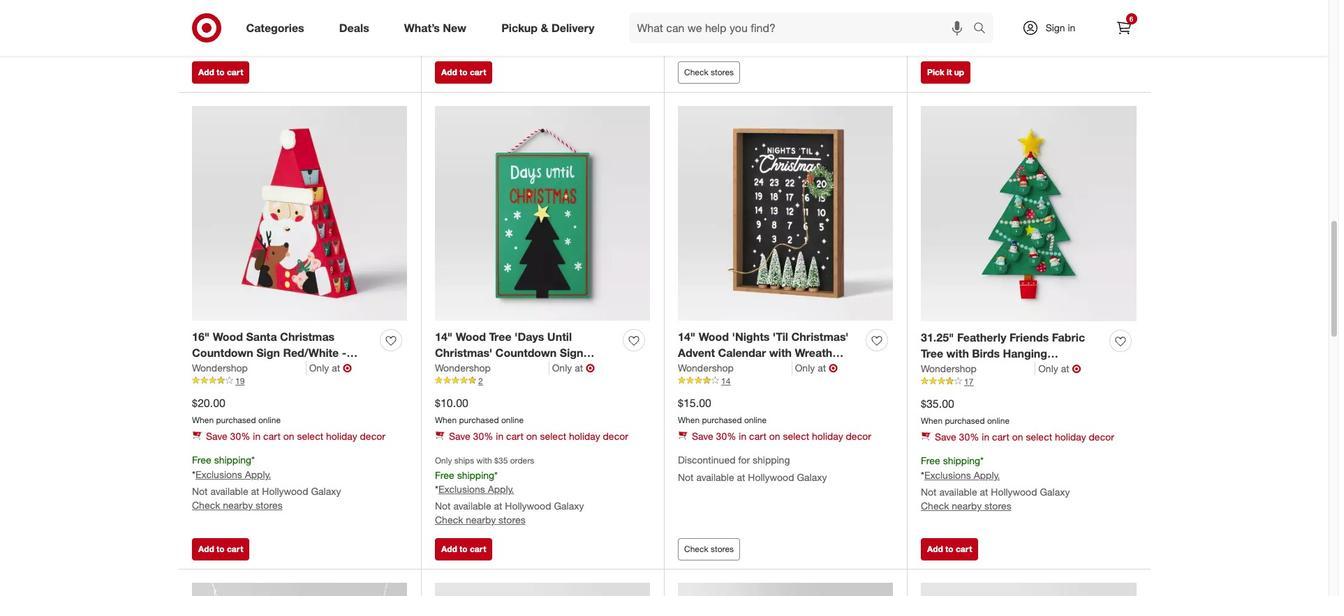 Task type: vqa. For each thing, say whether or not it's contained in the screenshot.
Take on the right bottom of the page
no



Task type: locate. For each thing, give the bounding box(es) containing it.
0 horizontal spatial countdown
[[192, 346, 253, 360]]

only
[[309, 362, 329, 374], [552, 362, 572, 374], [795, 362, 815, 374], [1038, 363, 1058, 375], [435, 456, 452, 467]]

when inside $10.00 when purchased online
[[435, 415, 457, 426]]

purchased down $20.00
[[216, 415, 256, 426]]

2 horizontal spatial wood
[[699, 330, 729, 344]]

- inside the 14" wood 'nights 'til christmas' advent calendar with wreath counter black/white - wondershop™
[[791, 362, 796, 376]]

holiday for 14" wood 'nights 'til christmas' advent calendar with wreath counter black/white - wondershop™
[[812, 431, 843, 443]]

6 link
[[1108, 13, 1139, 43]]

green up "$10.00"
[[435, 362, 467, 376]]

in down the $20.00 when purchased online
[[253, 431, 261, 443]]

purchased for $15.00
[[702, 415, 742, 426]]

exclusions apply. link down the $20.00 when purchased online
[[195, 469, 271, 481]]

wondershop link for advent
[[678, 361, 792, 375]]

0 vertical spatial green
[[435, 362, 467, 376]]

what's new link
[[392, 13, 484, 43]]

holiday for 14" wood tree 'days until christmas' countdown sign green - wondershop™
[[569, 431, 600, 443]]

add to cart for 14" wood tree 'days until christmas' countdown sign green - wondershop™
[[441, 544, 486, 555]]

1 vertical spatial green
[[921, 379, 953, 393]]

- up $10.00 when purchased online
[[470, 362, 475, 376]]

add to cart button
[[192, 61, 249, 84], [435, 61, 492, 84], [192, 539, 249, 561], [435, 539, 492, 561], [921, 539, 978, 561]]

2 horizontal spatial free
[[921, 455, 940, 467]]

purchased for $10.00
[[459, 415, 499, 426]]

christmas' up wreath
[[791, 330, 849, 344]]

14" for 14" wood tree 'days until christmas' countdown sign green - wondershop™
[[435, 330, 453, 344]]

exclusions apply. link down $35.00 when purchased online
[[924, 470, 1000, 482]]

add
[[198, 67, 214, 77], [441, 67, 457, 77], [198, 544, 214, 555], [441, 544, 457, 555], [927, 544, 943, 555]]

14" up "$10.00"
[[435, 330, 453, 344]]

at inside * exclusions apply. not available at hollywood galaxy check nearby stores
[[251, 23, 259, 35]]

on down 17 link
[[1012, 432, 1023, 444]]

save 30% in cart on select holiday decor down 19 link
[[206, 431, 385, 443]]

pickup & delivery link
[[489, 13, 612, 43]]

0 horizontal spatial free
[[192, 455, 211, 467]]

holiday down 19 link
[[326, 431, 357, 443]]

0 horizontal spatial christmas
[[280, 330, 335, 344]]

30% for $35.00
[[959, 432, 979, 444]]

hollywood inside * exclusions apply. not available at hollywood galaxy check nearby stores
[[262, 23, 308, 35]]

14" wood 'nights 'til christmas' advent calendar with wreath counter black/white - wondershop™ image
[[678, 106, 893, 321], [678, 106, 893, 321]]

0 horizontal spatial 2
[[478, 376, 483, 387]]

exclusions apply. link down ships
[[438, 484, 514, 496]]

holiday for 31.25" featherly friends fabric tree with birds hanging christmas countdown calendar green - wondershop™
[[1055, 432, 1086, 444]]

stores
[[256, 37, 282, 49], [711, 67, 734, 77], [256, 500, 282, 512], [984, 501, 1011, 513], [498, 515, 525, 527], [711, 544, 734, 555]]

wondershop down 'advent' at the bottom right of page
[[678, 362, 734, 374]]

purchased inside $15.00 when purchased online
[[702, 415, 742, 426]]

shipping right for
[[753, 455, 790, 467]]

only at ¬ for -
[[309, 361, 352, 375]]

30% for $20.00
[[230, 431, 250, 443]]

apply. down $35
[[488, 484, 514, 496]]

purchased inside $10.00 when purchased online
[[459, 415, 499, 426]]

31.25"
[[921, 331, 954, 345]]

when down $35.00
[[921, 416, 943, 426]]

select for 14" wood 'nights 'til christmas' advent calendar with wreath counter black/white - wondershop™
[[783, 431, 809, 443]]

when for $10.00
[[435, 415, 457, 426]]

1 vertical spatial check stores
[[684, 544, 734, 555]]

purchased down $35.00
[[945, 416, 985, 426]]

christmas up red/white
[[280, 330, 335, 344]]

save 30% in cart on select holiday decor for $35.00
[[935, 432, 1114, 444]]

0 vertical spatial check stores
[[684, 67, 734, 77]]

at inside only ships with $35 orders free shipping * * exclusions apply. not available at hollywood galaxy check nearby stores
[[494, 501, 502, 513]]

with right hours
[[1015, 9, 1033, 21]]

in up for
[[739, 431, 746, 443]]

1 vertical spatial calendar
[[1043, 363, 1091, 377]]

free
[[192, 455, 211, 467], [921, 455, 940, 467], [435, 470, 454, 481]]

green inside 31.25" featherly friends fabric tree with birds hanging christmas countdown calendar green - wondershop™
[[921, 379, 953, 393]]

-
[[342, 346, 346, 360], [470, 362, 475, 376], [791, 362, 796, 376], [956, 379, 961, 393]]

holiday down '14' link
[[812, 431, 843, 443]]

pickup & delivery
[[501, 21, 594, 35]]

only at ¬ down wreath
[[795, 361, 838, 375]]

save down $35.00 when purchased online
[[935, 432, 956, 444]]

with down the 31.25"
[[946, 347, 969, 361]]

* inside * exclusions apply. not available at hollywood galaxy check nearby stores
[[192, 7, 195, 19]]

exclusions apply. link
[[195, 7, 271, 19], [195, 469, 271, 481], [924, 470, 1000, 482], [438, 484, 514, 496]]

in for 14" wood tree 'days until christmas' countdown sign green - wondershop™
[[496, 431, 504, 443]]

wondershop™ inside the 16" wood santa christmas countdown sign red/white - wondershop™
[[192, 362, 265, 376]]

wood inside the 16" wood santa christmas countdown sign red/white - wondershop™
[[213, 330, 243, 344]]

up
[[954, 67, 964, 77]]

on for $35.00
[[1012, 432, 1023, 444]]

only at ¬ down fabric
[[1038, 362, 1081, 376]]

2 up $10.00 when purchased online
[[478, 376, 483, 387]]

0 horizontal spatial sign
[[256, 346, 280, 360]]

with inside 31.25" featherly friends fabric tree with birds hanging christmas countdown calendar green - wondershop™
[[946, 347, 969, 361]]

0 vertical spatial tree
[[489, 330, 511, 344]]

online down 19 link
[[258, 415, 281, 426]]

at
[[251, 23, 259, 35], [494, 23, 502, 35], [332, 362, 340, 374], [575, 362, 583, 374], [818, 362, 826, 374], [1061, 363, 1069, 375], [737, 472, 745, 484], [251, 486, 259, 498], [980, 487, 988, 499], [494, 501, 502, 513]]

when for $15.00
[[678, 415, 700, 426]]

only up 17 link
[[1038, 363, 1058, 375]]

holiday
[[326, 431, 357, 443], [569, 431, 600, 443], [812, 431, 843, 443], [1055, 432, 1086, 444]]

purchased
[[216, 415, 256, 426], [459, 415, 499, 426], [702, 415, 742, 426], [945, 416, 985, 426]]

1 horizontal spatial 2
[[980, 9, 985, 21]]

1 check stores button from the top
[[678, 61, 740, 84]]

only for sign
[[552, 362, 572, 374]]

wondershop up "$10.00"
[[435, 362, 491, 374]]

only at ¬ for sign
[[552, 361, 595, 375]]

pick it up button
[[921, 61, 971, 84]]

31.25" featherly friends fabric tree with birds hanging christmas countdown calendar green - wondershop™ image
[[921, 106, 1137, 322], [921, 106, 1137, 322]]

shipping down $35.00 when purchased online
[[943, 455, 980, 467]]

30% down $10.00 when purchased online
[[473, 431, 493, 443]]

tree
[[489, 330, 511, 344], [921, 347, 943, 361]]

16"
[[192, 330, 210, 344]]

for
[[738, 455, 750, 467]]

1 wood from the left
[[213, 330, 243, 344]]

with left $35
[[477, 456, 492, 467]]

14
[[721, 376, 730, 387]]

wondershop link for with
[[921, 362, 1035, 376]]

2
[[980, 9, 985, 21], [478, 376, 483, 387]]

green up $35.00
[[921, 379, 953, 393]]

countdown down 16"
[[192, 346, 253, 360]]

wondershop link up $10.00 when purchased online
[[435, 361, 549, 375]]

0 horizontal spatial calendar
[[718, 346, 766, 360]]

wood right 16"
[[213, 330, 243, 344]]

wondershop for advent
[[678, 362, 734, 374]]

30%
[[230, 431, 250, 443], [473, 431, 493, 443], [716, 431, 736, 443], [959, 432, 979, 444]]

in
[[1068, 22, 1075, 34], [253, 431, 261, 443], [496, 431, 504, 443], [739, 431, 746, 443], [982, 432, 989, 444]]

18" battery operated lit wood ski lodge christmas advent calendar red/brown - wondershop™ image
[[678, 584, 893, 597], [678, 584, 893, 597]]

when
[[192, 415, 214, 426], [435, 415, 457, 426], [678, 415, 700, 426], [921, 416, 943, 426]]

holiday down 17 link
[[1055, 432, 1086, 444]]

purchased down the $15.00
[[702, 415, 742, 426]]

shipping down the $20.00 when purchased online
[[214, 455, 251, 467]]

add for 14" wood tree 'days until christmas' countdown sign green - wondershop™
[[441, 544, 457, 555]]

christmas inside 31.25" featherly friends fabric tree with birds hanging christmas countdown calendar green - wondershop™
[[921, 363, 975, 377]]

when inside the $20.00 when purchased online
[[192, 415, 214, 426]]

14" up 'advent' at the bottom right of page
[[678, 330, 695, 344]]

0 horizontal spatial wood
[[213, 330, 243, 344]]

wood for santa
[[213, 330, 243, 344]]

countdown inside 14" wood tree 'days until christmas' countdown sign green - wondershop™
[[495, 346, 557, 360]]

1 horizontal spatial christmas
[[921, 363, 975, 377]]

only inside only ships with $35 orders free shipping * * exclusions apply. not available at hollywood galaxy check nearby stores
[[435, 456, 452, 467]]

wondershop link up 17 in the right of the page
[[921, 362, 1035, 376]]

14" wood tree 'days until christmas' countdown sign green - wondershop™ image
[[435, 106, 650, 321], [435, 106, 650, 321]]

What can we help you find? suggestions appear below search field
[[629, 13, 976, 43]]

1 vertical spatial check stores button
[[678, 539, 740, 561]]

wood
[[213, 330, 243, 344], [456, 330, 486, 344], [699, 330, 729, 344]]

save up discontinued
[[692, 431, 713, 443]]

nearby inside * exclusions apply. not available at hollywood galaxy check nearby stores
[[223, 37, 253, 49]]

holiday down 2 link
[[569, 431, 600, 443]]

advent
[[678, 346, 715, 360]]

hollywood
[[262, 23, 308, 35], [505, 23, 551, 35], [748, 472, 794, 484], [262, 486, 308, 498], [991, 487, 1037, 499], [505, 501, 551, 513]]

2 up search
[[980, 9, 985, 21]]

check nearby stores button
[[192, 37, 282, 51], [192, 499, 282, 513], [921, 500, 1011, 514], [435, 514, 525, 528]]

wondershop up 19
[[192, 362, 248, 374]]

14" inside the 14" wood 'nights 'til christmas' advent calendar with wreath counter black/white - wondershop™
[[678, 330, 695, 344]]

0 vertical spatial check stores button
[[678, 61, 740, 84]]

when inside $15.00 when purchased online
[[678, 415, 700, 426]]

only at ¬
[[309, 361, 352, 375], [552, 361, 595, 375], [795, 361, 838, 375], [1038, 362, 1081, 376]]

wondershop for with
[[921, 363, 977, 375]]

wondershop
[[192, 362, 248, 374], [435, 362, 491, 374], [678, 362, 734, 374], [921, 363, 977, 375]]

check stores button
[[678, 61, 740, 84], [678, 539, 740, 561]]

30% down the $20.00 when purchased online
[[230, 431, 250, 443]]

*
[[192, 7, 195, 19], [251, 455, 255, 467], [980, 455, 984, 467], [192, 469, 195, 481], [494, 470, 498, 481], [921, 470, 924, 482], [435, 484, 438, 496]]

wondershop™ down 'days at the bottom of page
[[478, 362, 551, 376]]

sign inside the 16" wood santa christmas countdown sign red/white - wondershop™
[[256, 346, 280, 360]]

select down 17 link
[[1026, 432, 1052, 444]]

online for $20.00
[[258, 415, 281, 426]]

sign down santa
[[256, 346, 280, 360]]

not inside only ships with $35 orders free shipping * * exclusions apply. not available at hollywood galaxy check nearby stores
[[435, 501, 451, 513]]

2 check stores from the top
[[684, 544, 734, 555]]

decor for 16" wood santa christmas countdown sign red/white - wondershop™
[[360, 431, 385, 443]]

wood inside 14" wood tree 'days until christmas' countdown sign green - wondershop™
[[456, 330, 486, 344]]

¬
[[343, 361, 352, 375], [586, 361, 595, 375], [829, 361, 838, 375], [1072, 362, 1081, 376]]

only at ¬ down the until
[[552, 361, 595, 375]]

hollywood inside discontinued for shipping not available at hollywood galaxy
[[748, 472, 794, 484]]

¬ for 16" wood santa christmas countdown sign red/white - wondershop™
[[343, 361, 352, 375]]

only at ¬ for hanging
[[1038, 362, 1081, 376]]

cart
[[227, 67, 243, 77], [470, 67, 486, 77], [263, 431, 281, 443], [506, 431, 524, 443], [749, 431, 767, 443], [992, 432, 1009, 444], [227, 544, 243, 555], [470, 544, 486, 555], [956, 544, 972, 555]]

free shipping * * exclusions apply. not available at hollywood galaxy check nearby stores for $35.00
[[921, 455, 1070, 513]]

galaxy inside discontinued for shipping not available at hollywood galaxy
[[797, 472, 827, 484]]

purchased inside $35.00 when purchased online
[[945, 416, 985, 426]]

countdown
[[192, 346, 253, 360], [495, 346, 557, 360], [978, 363, 1040, 377]]

save 30% in cart on select holiday decor up orders
[[449, 431, 628, 443]]

1 vertical spatial christmas'
[[435, 346, 492, 360]]

online inside the $20.00 when purchased online
[[258, 415, 281, 426]]

calendar down 'nights
[[718, 346, 766, 360]]

tree left 'days at the bottom of page
[[489, 330, 511, 344]]

apply. up categories
[[245, 7, 271, 19]]

1 horizontal spatial tree
[[921, 347, 943, 361]]

shipping down ships
[[457, 470, 494, 481]]

sign down pickup
[[1046, 22, 1065, 34]]

online inside $15.00 when purchased online
[[744, 415, 767, 426]]

when inside $35.00 when purchased online
[[921, 416, 943, 426]]

1 horizontal spatial green
[[921, 379, 953, 393]]

in down $35.00 when purchased online
[[982, 432, 989, 444]]

¬ for 14" wood tree 'days until christmas' countdown sign green - wondershop™
[[586, 361, 595, 375]]

online for $10.00
[[501, 415, 524, 426]]

30% down $35.00 when purchased online
[[959, 432, 979, 444]]

0 vertical spatial 2
[[980, 9, 985, 21]]

1 horizontal spatial free shipping * * exclusions apply. not available at hollywood galaxy check nearby stores
[[921, 455, 1070, 513]]

when down $20.00
[[192, 415, 214, 426]]

wondershop link up 14 on the right
[[678, 361, 792, 375]]

in inside sign in link
[[1068, 22, 1075, 34]]

1 horizontal spatial christmas'
[[791, 330, 849, 344]]

- down wreath
[[791, 362, 796, 376]]

$35.00 when purchased online
[[921, 397, 1010, 426]]

add to cart button for 16" wood santa christmas countdown sign red/white - wondershop™
[[192, 539, 249, 561]]

online down 17 link
[[987, 416, 1010, 426]]

exclusions inside * exclusions apply. not available at hollywood galaxy check nearby stores
[[195, 7, 242, 19]]

only down red/white
[[309, 362, 329, 374]]

decor for 14" wood tree 'days until christmas' countdown sign green - wondershop™
[[603, 431, 628, 443]]

2 wood from the left
[[456, 330, 486, 344]]

2 link
[[435, 375, 650, 388]]

14" for 14" wood 'nights 'til christmas' advent calendar with wreath counter black/white - wondershop™
[[678, 330, 695, 344]]

check stores
[[684, 67, 734, 77], [684, 544, 734, 555]]

0 horizontal spatial free shipping * * exclusions apply. not available at hollywood galaxy check nearby stores
[[192, 455, 341, 512]]

$10.00
[[435, 396, 468, 410]]

wood inside the 14" wood 'nights 'til christmas' advent calendar with wreath counter black/white - wondershop™
[[699, 330, 729, 344]]

at inside discontinued for shipping not available at hollywood galaxy
[[737, 472, 745, 484]]

to
[[216, 67, 225, 77], [459, 67, 467, 77], [216, 544, 225, 555], [459, 544, 467, 555], [945, 544, 953, 555]]

free inside only ships with $35 orders free shipping * * exclusions apply. not available at hollywood galaxy check nearby stores
[[435, 470, 454, 481]]

0 vertical spatial christmas
[[280, 330, 335, 344]]

select up discontinued for shipping not available at hollywood galaxy on the right of page
[[783, 431, 809, 443]]

2 horizontal spatial countdown
[[978, 363, 1040, 377]]

christmas down the 31.25"
[[921, 363, 975, 377]]

available inside * exclusions apply. not available at hollywood galaxy check nearby stores
[[210, 23, 248, 35]]

online inside $35.00 when purchased online
[[987, 416, 1010, 426]]

when down the $15.00
[[678, 415, 700, 426]]

apply. down $35.00 when purchased online
[[974, 470, 1000, 482]]

wondershop for christmas'
[[435, 362, 491, 374]]

to for 16" wood santa christmas countdown sign red/white - wondershop™
[[216, 544, 225, 555]]

1 14" from the left
[[435, 330, 453, 344]]

30% for $15.00
[[716, 431, 736, 443]]

in left 6 link
[[1068, 22, 1075, 34]]

only at ¬ for with
[[795, 361, 838, 375]]

31.25" featherly friends fabric tree with birds hanging christmas countdown calendar green - wondershop™ link
[[921, 330, 1104, 393]]

free for $35.00
[[921, 455, 940, 467]]

save 30% in cart on select holiday decor down 17 link
[[935, 432, 1114, 444]]

add to cart button for 31.25" featherly friends fabric tree with birds hanging christmas countdown calendar green - wondershop™
[[921, 539, 978, 561]]

wondershop™ down birds
[[964, 379, 1037, 393]]

16" wood santa christmas countdown sign red/white - wondershop™ link
[[192, 329, 374, 376]]

save up ships
[[449, 431, 470, 443]]

17 link
[[921, 376, 1137, 388]]

tree inside 31.25" featherly friends fabric tree with birds hanging christmas countdown calendar green - wondershop™
[[921, 347, 943, 361]]

on up orders
[[526, 431, 537, 443]]

save
[[206, 431, 227, 443], [449, 431, 470, 443], [692, 431, 713, 443], [935, 432, 956, 444]]

sign down the until
[[560, 346, 583, 360]]

14" inside 14" wood tree 'days until christmas' countdown sign green - wondershop™
[[435, 330, 453, 344]]

galaxy
[[311, 23, 341, 35], [554, 23, 584, 35], [797, 472, 827, 484], [311, 486, 341, 498], [1040, 487, 1070, 499], [554, 501, 584, 513]]

1 horizontal spatial free
[[435, 470, 454, 481]]

wood up 'advent' at the bottom right of page
[[699, 330, 729, 344]]

wood left 'days at the bottom of page
[[456, 330, 486, 344]]

1 horizontal spatial countdown
[[495, 346, 557, 360]]

nearby
[[223, 37, 253, 49], [223, 500, 253, 512], [952, 501, 982, 513], [466, 515, 496, 527]]

purchased inside the $20.00 when purchased online
[[216, 415, 256, 426]]

sign inside 14" wood tree 'days until christmas' countdown sign green - wondershop™
[[560, 346, 583, 360]]

only left ships
[[435, 456, 452, 467]]

free shipping * * exclusions apply. not available at hollywood galaxy check nearby stores for $20.00
[[192, 455, 341, 512]]

decor
[[360, 431, 385, 443], [603, 431, 628, 443], [846, 431, 871, 443], [1089, 432, 1114, 444]]

green inside 14" wood tree 'days until christmas' countdown sign green - wondershop™
[[435, 362, 467, 376]]

calendar inside the 14" wood 'nights 'til christmas' advent calendar with wreath counter black/white - wondershop™
[[718, 346, 766, 360]]

online up for
[[744, 415, 767, 426]]

with inside only ships with $35 orders free shipping * * exclusions apply. not available at hollywood galaxy check nearby stores
[[477, 456, 492, 467]]

save down the $20.00 when purchased online
[[206, 431, 227, 443]]

1 horizontal spatial calendar
[[1043, 363, 1091, 377]]

0 horizontal spatial christmas'
[[435, 346, 492, 360]]

purchased down "$10.00"
[[459, 415, 499, 426]]

exclusions
[[195, 7, 242, 19], [195, 469, 242, 481], [924, 470, 971, 482], [438, 484, 485, 496]]

wondershop link up 19
[[192, 361, 306, 375]]

with
[[1015, 9, 1033, 21], [769, 346, 792, 360], [946, 347, 969, 361], [477, 456, 492, 467]]

0 horizontal spatial 14"
[[435, 330, 453, 344]]

25" fabric bone with colorful pockets 'deck the paws' hanging christmas advent calendar white - wondershop™ image
[[921, 584, 1137, 597], [921, 584, 1137, 597]]

apply. inside * exclusions apply. not available at hollywood galaxy check nearby stores
[[245, 7, 271, 19]]

0 vertical spatial christmas'
[[791, 330, 849, 344]]

in for 16" wood santa christmas countdown sign red/white - wondershop™
[[253, 431, 261, 443]]

wondershop™ down counter
[[678, 378, 751, 392]]

with down 'til
[[769, 346, 792, 360]]

1 horizontal spatial wood
[[456, 330, 486, 344]]

nearby inside only ships with $35 orders free shipping * * exclusions apply. not available at hollywood galaxy check nearby stores
[[466, 515, 496, 527]]

available
[[210, 23, 248, 35], [453, 23, 491, 35], [696, 472, 734, 484], [210, 486, 248, 498], [939, 487, 977, 499], [453, 501, 491, 513]]

3 wood from the left
[[699, 330, 729, 344]]

it
[[947, 67, 952, 77]]

on up discontinued for shipping not available at hollywood galaxy on the right of page
[[769, 431, 780, 443]]

online inside $10.00 when purchased online
[[501, 415, 524, 426]]

only down wreath
[[795, 362, 815, 374]]

green
[[435, 362, 467, 376], [921, 379, 953, 393]]

delivery
[[551, 21, 594, 35]]

when down "$10.00"
[[435, 415, 457, 426]]

save 30% in cart on select holiday decor up discontinued for shipping not available at hollywood galaxy on the right of page
[[692, 431, 871, 443]]

on for $15.00
[[769, 431, 780, 443]]

christmas
[[280, 330, 335, 344], [921, 363, 975, 377]]

0 horizontal spatial green
[[435, 362, 467, 376]]

6' fabric stocking, hat and mitten hanging garland christmas advent calendar red/white - wondershop™ image
[[192, 584, 407, 597], [192, 584, 407, 597]]

2 14" from the left
[[678, 330, 695, 344]]

select down 2 link
[[540, 431, 566, 443]]

tree down the 31.25"
[[921, 347, 943, 361]]

in for 14" wood 'nights 'til christmas' advent calendar with wreath counter black/white - wondershop™
[[739, 431, 746, 443]]

14 link
[[678, 375, 893, 388]]

1 vertical spatial tree
[[921, 347, 943, 361]]

- right red/white
[[342, 346, 346, 360]]

christmas' up "$10.00"
[[435, 346, 492, 360]]

with inside the 14" wood 'nights 'til christmas' advent calendar with wreath counter black/white - wondershop™
[[769, 346, 792, 360]]

0 vertical spatial calendar
[[718, 346, 766, 360]]

only up 2 link
[[552, 362, 572, 374]]

wondershop™
[[192, 362, 265, 376], [478, 362, 551, 376], [678, 378, 751, 392], [964, 379, 1037, 393]]

hanging
[[1003, 347, 1047, 361]]

1 horizontal spatial sign
[[560, 346, 583, 360]]

new
[[443, 21, 466, 35]]

1 horizontal spatial 14"
[[678, 330, 695, 344]]

orders
[[510, 456, 534, 467]]

online up orders
[[501, 415, 524, 426]]

* exclusions apply. not available at hollywood galaxy check nearby stores
[[192, 7, 341, 49]]

¬ for 31.25" featherly friends fabric tree with birds hanging christmas countdown calendar green - wondershop™
[[1072, 362, 1081, 376]]

- inside 31.25" featherly friends fabric tree with birds hanging christmas countdown calendar green - wondershop™
[[956, 379, 961, 393]]

31.25" featherly friends fabric tree with birds hanging christmas countdown calendar green - wondershop™
[[921, 331, 1091, 393]]

- left 17 in the right of the page
[[956, 379, 961, 393]]

check
[[192, 37, 220, 49], [684, 67, 708, 77], [192, 500, 220, 512], [921, 501, 949, 513], [435, 515, 463, 527], [684, 544, 708, 555]]

online for $35.00
[[987, 416, 1010, 426]]

0 horizontal spatial tree
[[489, 330, 511, 344]]

30% down $15.00 when purchased online
[[716, 431, 736, 443]]

free shipping * * exclusions apply. not available at hollywood galaxy check nearby stores
[[192, 455, 341, 512], [921, 455, 1070, 513]]

what's
[[404, 21, 440, 35]]

30% for $10.00
[[473, 431, 493, 443]]

wondershop up 17 in the right of the page
[[921, 363, 977, 375]]

in up $35
[[496, 431, 504, 443]]

christmas'
[[791, 330, 849, 344], [435, 346, 492, 360]]

purchased for $20.00
[[216, 415, 256, 426]]

within
[[951, 9, 977, 21]]

shipping
[[214, 455, 251, 467], [753, 455, 790, 467], [943, 455, 980, 467], [457, 470, 494, 481]]

calendar down fabric
[[1043, 363, 1091, 377]]

apply.
[[245, 7, 271, 19], [245, 469, 271, 481], [974, 470, 1000, 482], [488, 484, 514, 496]]

what's new
[[404, 21, 466, 35]]

1 vertical spatial christmas
[[921, 363, 975, 377]]

countdown down hanging
[[978, 363, 1040, 377]]

16" wood santa christmas countdown sign red/white - wondershop™ image
[[192, 106, 407, 321], [192, 106, 407, 321], [435, 584, 650, 597], [435, 584, 650, 597]]

calendar
[[718, 346, 766, 360], [1043, 363, 1091, 377]]



Task type: describe. For each thing, give the bounding box(es) containing it.
save for $35.00
[[935, 432, 956, 444]]

to for 14" wood tree 'days until christmas' countdown sign green - wondershop™
[[459, 544, 467, 555]]

friends
[[1009, 331, 1049, 345]]

wondershop link for christmas'
[[435, 361, 549, 375]]

purchased for $35.00
[[945, 416, 985, 426]]

save for $20.00
[[206, 431, 227, 443]]

- inside the 16" wood santa christmas countdown sign red/white - wondershop™
[[342, 346, 346, 360]]

select for 14" wood tree 'days until christmas' countdown sign green - wondershop™
[[540, 431, 566, 443]]

hollywood inside only ships with $35 orders free shipping * * exclusions apply. not available at hollywood galaxy check nearby stores
[[505, 501, 551, 513]]

categories link
[[234, 13, 322, 43]]

when for $20.00
[[192, 415, 214, 426]]

pickup
[[1036, 9, 1065, 21]]

add for 16" wood santa christmas countdown sign red/white - wondershop™
[[198, 544, 214, 555]]

decor for 14" wood 'nights 'til christmas' advent calendar with wreath counter black/white - wondershop™
[[846, 431, 871, 443]]

14" wood tree 'days until christmas' countdown sign green - wondershop™
[[435, 330, 583, 376]]

christmas' inside 14" wood tree 'days until christmas' countdown sign green - wondershop™
[[435, 346, 492, 360]]

deals
[[339, 21, 369, 35]]

countdown inside the 16" wood santa christmas countdown sign red/white - wondershop™
[[192, 346, 253, 360]]

14" wood tree 'days until christmas' countdown sign green - wondershop™ link
[[435, 329, 617, 376]]

only for with
[[795, 362, 815, 374]]

sign in link
[[1010, 13, 1097, 43]]

only for -
[[309, 362, 329, 374]]

add to cart button for 14" wood tree 'days until christmas' countdown sign green - wondershop™
[[435, 539, 492, 561]]

not available at hollywood galaxy
[[435, 23, 584, 35]]

wood for tree
[[456, 330, 486, 344]]

$20.00 when purchased online
[[192, 396, 281, 426]]

pick it up
[[927, 67, 964, 77]]

deals link
[[327, 13, 387, 43]]

christmas' inside the 14" wood 'nights 'til christmas' advent calendar with wreath counter black/white - wondershop™
[[791, 330, 849, 344]]

ready within 2 hours with pickup
[[921, 9, 1065, 21]]

ready
[[921, 9, 949, 21]]

discontinued
[[678, 455, 736, 467]]

$10.00 when purchased online
[[435, 396, 524, 426]]

pick
[[927, 67, 944, 77]]

pickup
[[501, 21, 538, 35]]

save for $10.00
[[449, 431, 470, 443]]

2 check stores button from the top
[[678, 539, 740, 561]]

hours
[[988, 9, 1013, 21]]

1 vertical spatial 2
[[478, 376, 483, 387]]

&
[[541, 21, 548, 35]]

to for 31.25" featherly friends fabric tree with birds hanging christmas countdown calendar green - wondershop™
[[945, 544, 953, 555]]

on for $10.00
[[526, 431, 537, 443]]

featherly
[[957, 331, 1006, 345]]

online for $15.00
[[744, 415, 767, 426]]

$15.00 when purchased online
[[678, 396, 767, 426]]

save 30% in cart on select holiday decor for $15.00
[[692, 431, 871, 443]]

not inside * exclusions apply. not available at hollywood galaxy check nearby stores
[[192, 23, 208, 35]]

wondershop for sign
[[192, 362, 248, 374]]

wood for 'nights
[[699, 330, 729, 344]]

categories
[[246, 21, 304, 35]]

select for 31.25" featherly friends fabric tree with birds hanging christmas countdown calendar green - wondershop™
[[1026, 432, 1052, 444]]

on for $20.00
[[283, 431, 294, 443]]

17
[[964, 377, 973, 387]]

until
[[547, 330, 572, 344]]

only for hanging
[[1038, 363, 1058, 375]]

counter
[[678, 362, 721, 376]]

save for $15.00
[[692, 431, 713, 443]]

14" wood 'nights 'til christmas' advent calendar with wreath counter black/white - wondershop™ link
[[678, 329, 860, 392]]

check inside only ships with $35 orders free shipping * * exclusions apply. not available at hollywood galaxy check nearby stores
[[435, 515, 463, 527]]

add to cart for 31.25" featherly friends fabric tree with birds hanging christmas countdown calendar green - wondershop™
[[927, 544, 972, 555]]

$20.00
[[192, 396, 225, 410]]

tree inside 14" wood tree 'days until christmas' countdown sign green - wondershop™
[[489, 330, 511, 344]]

save 30% in cart on select holiday decor for $20.00
[[206, 431, 385, 443]]

save 30% in cart on select holiday decor for $10.00
[[449, 431, 628, 443]]

free for $20.00
[[192, 455, 211, 467]]

when for $35.00
[[921, 416, 943, 426]]

fabric
[[1052, 331, 1085, 345]]

add for 31.25" featherly friends fabric tree with birds hanging christmas countdown calendar green - wondershop™
[[927, 544, 943, 555]]

not inside discontinued for shipping not available at hollywood galaxy
[[678, 472, 694, 484]]

$15.00
[[678, 396, 711, 410]]

available inside only ships with $35 orders free shipping * * exclusions apply. not available at hollywood galaxy check nearby stores
[[453, 501, 491, 513]]

search button
[[967, 13, 1000, 46]]

add to cart for 16" wood santa christmas countdown sign red/white - wondershop™
[[198, 544, 243, 555]]

holiday for 16" wood santa christmas countdown sign red/white - wondershop™
[[326, 431, 357, 443]]

apply. inside only ships with $35 orders free shipping * * exclusions apply. not available at hollywood galaxy check nearby stores
[[488, 484, 514, 496]]

wondershop link for sign
[[192, 361, 306, 375]]

sign in
[[1046, 22, 1075, 34]]

shipping inside only ships with $35 orders free shipping * * exclusions apply. not available at hollywood galaxy check nearby stores
[[457, 470, 494, 481]]

exclusions inside only ships with $35 orders free shipping * * exclusions apply. not available at hollywood galaxy check nearby stores
[[438, 484, 485, 496]]

apply. down the $20.00 when purchased online
[[245, 469, 271, 481]]

available inside discontinued for shipping not available at hollywood galaxy
[[696, 472, 734, 484]]

19
[[235, 376, 245, 387]]

19 link
[[192, 375, 407, 388]]

check inside * exclusions apply. not available at hollywood galaxy check nearby stores
[[192, 37, 220, 49]]

discontinued for shipping not available at hollywood galaxy
[[678, 455, 827, 484]]

calendar inside 31.25" featherly friends fabric tree with birds hanging christmas countdown calendar green - wondershop™
[[1043, 363, 1091, 377]]

countdown inside 31.25" featherly friends fabric tree with birds hanging christmas countdown calendar green - wondershop™
[[978, 363, 1040, 377]]

wreath
[[795, 346, 832, 360]]

ships
[[454, 456, 474, 467]]

only ships with $35 orders free shipping * * exclusions apply. not available at hollywood galaxy check nearby stores
[[435, 456, 584, 527]]

galaxy inside * exclusions apply. not available at hollywood galaxy check nearby stores
[[311, 23, 341, 35]]

$35.00
[[921, 397, 954, 411]]

$35
[[494, 456, 508, 467]]

'til
[[773, 330, 788, 344]]

galaxy inside only ships with $35 orders free shipping * * exclusions apply. not available at hollywood galaxy check nearby stores
[[554, 501, 584, 513]]

1 check stores from the top
[[684, 67, 734, 77]]

in for 31.25" featherly friends fabric tree with birds hanging christmas countdown calendar green - wondershop™
[[982, 432, 989, 444]]

stores inside only ships with $35 orders free shipping * * exclusions apply. not available at hollywood galaxy check nearby stores
[[498, 515, 525, 527]]

- inside 14" wood tree 'days until christmas' countdown sign green - wondershop™
[[470, 362, 475, 376]]

14" wood 'nights 'til christmas' advent calendar with wreath counter black/white - wondershop™
[[678, 330, 849, 392]]

¬ for 14" wood 'nights 'til christmas' advent calendar with wreath counter black/white - wondershop™
[[829, 361, 838, 375]]

wondershop™ inside 14" wood tree 'days until christmas' countdown sign green - wondershop™
[[478, 362, 551, 376]]

red/white
[[283, 346, 339, 360]]

16" wood santa christmas countdown sign red/white - wondershop™
[[192, 330, 346, 376]]

search
[[967, 22, 1000, 36]]

stores inside * exclusions apply. not available at hollywood galaxy check nearby stores
[[256, 37, 282, 49]]

6
[[1129, 15, 1133, 23]]

wondershop™ inside the 14" wood 'nights 'til christmas' advent calendar with wreath counter black/white - wondershop™
[[678, 378, 751, 392]]

'days
[[515, 330, 544, 344]]

christmas inside the 16" wood santa christmas countdown sign red/white - wondershop™
[[280, 330, 335, 344]]

'nights
[[732, 330, 770, 344]]

birds
[[972, 347, 1000, 361]]

black/white
[[724, 362, 788, 376]]

2 horizontal spatial sign
[[1046, 22, 1065, 34]]

decor for 31.25" featherly friends fabric tree with birds hanging christmas countdown calendar green - wondershop™
[[1089, 432, 1114, 444]]

shipping inside discontinued for shipping not available at hollywood galaxy
[[753, 455, 790, 467]]

santa
[[246, 330, 277, 344]]

exclusions apply. link up categories
[[195, 7, 271, 19]]

wondershop™ inside 31.25" featherly friends fabric tree with birds hanging christmas countdown calendar green - wondershop™
[[964, 379, 1037, 393]]

select for 16" wood santa christmas countdown sign red/white - wondershop™
[[297, 431, 323, 443]]



